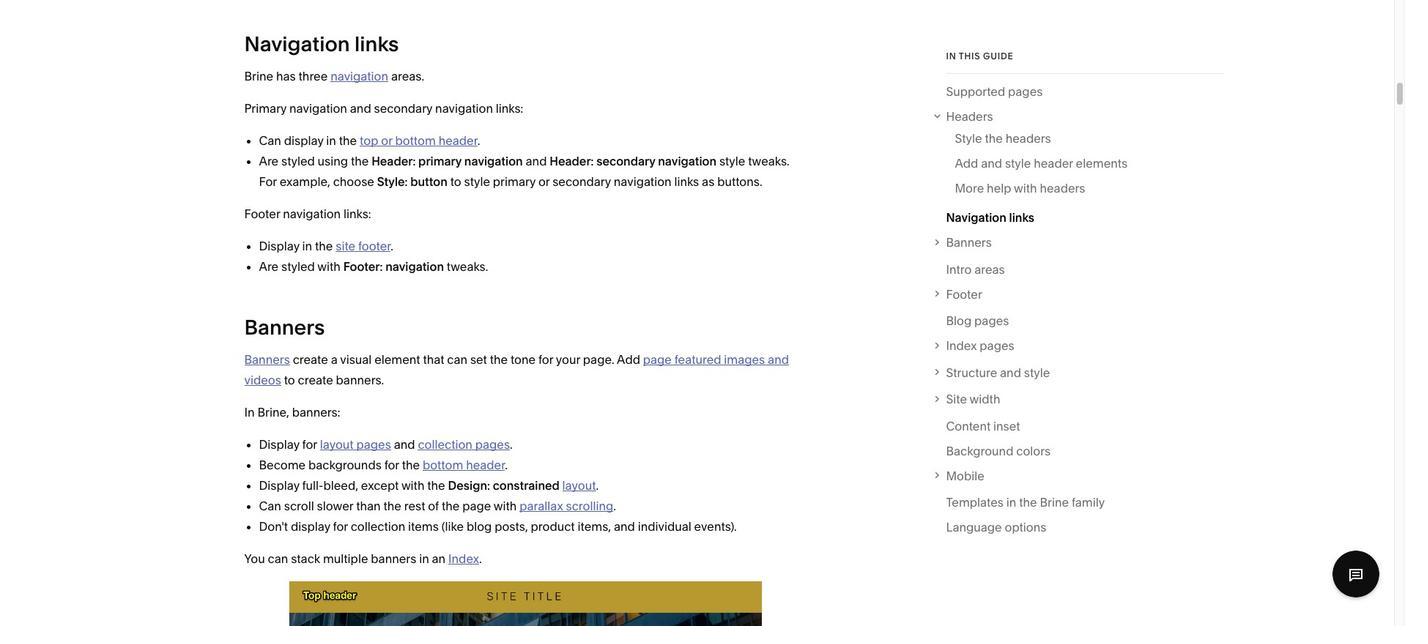 Task type: locate. For each thing, give the bounding box(es) containing it.
layout up the backgrounds
[[320, 437, 354, 452]]

2 styled from the top
[[281, 259, 315, 274]]

and down navigation link at the top left
[[350, 101, 371, 116]]

2 vertical spatial links
[[1009, 211, 1035, 225]]

a
[[331, 352, 338, 367]]

0 vertical spatial add
[[955, 156, 978, 171]]

collection up bottom header link
[[418, 437, 473, 452]]

links: up are styled using the header: primary navigation and header: secondary navigation
[[496, 101, 523, 116]]

banners link up videos
[[244, 352, 290, 367]]

0 vertical spatial header
[[439, 133, 477, 148]]

structure and style
[[946, 366, 1050, 380]]

in up options
[[1007, 496, 1017, 510]]

primary down are styled using the header: primary navigation and header: secondary navigation
[[493, 174, 536, 189]]

1 header: from the left
[[372, 154, 416, 168]]

0 horizontal spatial tweaks.
[[447, 259, 488, 274]]

choose
[[333, 174, 374, 189]]

constrained
[[493, 478, 560, 493]]

add down style
[[955, 156, 978, 171]]

can up don't
[[259, 499, 281, 513]]

1 horizontal spatial brine
[[1040, 496, 1069, 510]]

navigation
[[331, 69, 388, 83], [289, 101, 347, 116], [435, 101, 493, 116], [464, 154, 523, 168], [658, 154, 717, 168], [614, 174, 672, 189], [283, 206, 341, 221], [386, 259, 444, 274]]

style up more help with headers
[[1005, 156, 1031, 171]]

your
[[556, 352, 580, 367]]

the up of
[[427, 478, 445, 493]]

1 vertical spatial collection
[[351, 519, 405, 534]]

1 vertical spatial styled
[[281, 259, 315, 274]]

0 vertical spatial brine
[[244, 69, 273, 83]]

create down a
[[298, 373, 333, 387]]

can down primary
[[259, 133, 281, 148]]

banners inside dropdown button
[[946, 236, 992, 250]]

1 vertical spatial display
[[291, 519, 330, 534]]

1 horizontal spatial collection
[[418, 437, 473, 452]]

in up using on the top of the page
[[326, 133, 336, 148]]

pages for supported pages
[[1008, 84, 1043, 99]]

primary up button
[[418, 154, 462, 168]]

pages inside dropdown button
[[980, 339, 1015, 353]]

footer link
[[946, 284, 1224, 305]]

1 vertical spatial secondary
[[597, 154, 655, 168]]

navigation
[[244, 31, 350, 56], [946, 211, 1007, 225]]

with up posts,
[[494, 499, 517, 513]]

1 horizontal spatial primary
[[493, 174, 536, 189]]

1 horizontal spatial links:
[[496, 101, 523, 116]]

items
[[408, 519, 439, 534]]

0 horizontal spatial links:
[[344, 206, 371, 221]]

display inside display in the site footer . are styled with footer: navigation tweaks.
[[259, 239, 299, 253]]

display up using on the top of the page
[[284, 133, 324, 148]]

styled down footer navigation links:
[[281, 259, 315, 274]]

navigation links link
[[946, 208, 1035, 233]]

0 vertical spatial secondary
[[374, 101, 432, 116]]

button
[[410, 174, 448, 189]]

header: up 'style: button to style primary or secondary navigation links as buttons.'
[[550, 154, 594, 168]]

the left top
[[339, 133, 357, 148]]

headers inside style the headers link
[[1006, 131, 1051, 146]]

page up blog
[[462, 499, 491, 513]]

the left rest
[[384, 499, 401, 513]]

2 header: from the left
[[550, 154, 594, 168]]

and right images
[[768, 352, 789, 367]]

footer down for
[[244, 206, 280, 221]]

1 vertical spatial add
[[617, 352, 640, 367]]

0 vertical spatial banners
[[946, 236, 992, 250]]

items,
[[578, 519, 611, 534]]

layout
[[320, 437, 354, 452], [562, 478, 596, 493]]

design:
[[448, 478, 490, 493]]

to
[[450, 174, 461, 189], [284, 373, 295, 387]]

or right top
[[381, 133, 392, 148]]

guide
[[983, 51, 1014, 62]]

0 horizontal spatial can
[[268, 551, 288, 566]]

0 vertical spatial create
[[293, 352, 328, 367]]

navigation links down help
[[946, 211, 1035, 225]]

and up width
[[1000, 366, 1021, 380]]

0 horizontal spatial in
[[244, 405, 255, 420]]

1 vertical spatial to
[[284, 373, 295, 387]]

in inside templates in the brine family link
[[1007, 496, 1017, 510]]

0 vertical spatial display
[[259, 239, 299, 253]]

index right an
[[448, 551, 479, 566]]

0 horizontal spatial header:
[[372, 154, 416, 168]]

banners:
[[292, 405, 340, 420]]

0 vertical spatial are
[[259, 154, 279, 168]]

the up options
[[1019, 496, 1037, 510]]

0 horizontal spatial index
[[448, 551, 479, 566]]

headers down add and style header elements link on the top right
[[1040, 181, 1085, 196]]

navigation links up three on the top of the page
[[244, 31, 399, 56]]

0 vertical spatial navigation links
[[244, 31, 399, 56]]

0 vertical spatial index
[[946, 339, 977, 353]]

0 horizontal spatial collection
[[351, 519, 405, 534]]

style up buttons. on the top right
[[719, 154, 745, 168]]

1 vertical spatial are
[[259, 259, 279, 274]]

1 horizontal spatial add
[[955, 156, 978, 171]]

can left set
[[447, 352, 468, 367]]

bottom up button
[[395, 133, 436, 148]]

header up more help with headers
[[1034, 156, 1073, 171]]

1 horizontal spatial navigation
[[946, 211, 1007, 225]]

1 horizontal spatial or
[[538, 174, 550, 189]]

0 vertical spatial in
[[946, 51, 957, 62]]

or for top
[[381, 133, 392, 148]]

index pages
[[946, 339, 1015, 353]]

tweaks. inside display in the site footer . are styled with footer: navigation tweaks.
[[447, 259, 488, 274]]

1 vertical spatial can
[[268, 551, 288, 566]]

style inside dropdown button
[[1024, 366, 1050, 380]]

in for in brine, banners:
[[244, 405, 255, 420]]

1 vertical spatial tweaks.
[[447, 259, 488, 274]]

2 vertical spatial header
[[466, 458, 505, 472]]

links left the as
[[674, 174, 699, 189]]

0 vertical spatial headers
[[1006, 131, 1051, 146]]

1 vertical spatial navigation links
[[946, 211, 1035, 225]]

layout up scrolling
[[562, 478, 596, 493]]

in this guide
[[946, 51, 1014, 62]]

to right button
[[450, 174, 461, 189]]

can
[[447, 352, 468, 367], [268, 551, 288, 566]]

1 vertical spatial page
[[462, 499, 491, 513]]

the inside style the headers link
[[985, 131, 1003, 146]]

display inside display for layout pages and collection pages . become backgrounds for the bottom header . display full-bleed, except with the design: constrained layout . can scroll slower than the rest of the page with parallax scrolling . don't display for collection items (like blog posts, product items, and individual events).
[[291, 519, 330, 534]]

brine has three navigation areas.
[[244, 69, 424, 83]]

0 vertical spatial or
[[381, 133, 392, 148]]

header up are styled using the header: primary navigation and header: secondary navigation
[[439, 133, 477, 148]]

in left an
[[419, 551, 429, 566]]

footer inside dropdown button
[[946, 287, 982, 302]]

display down footer navigation links:
[[259, 239, 299, 253]]

structure and style link
[[946, 363, 1224, 383]]

and
[[350, 101, 371, 116], [526, 154, 547, 168], [981, 156, 1002, 171], [768, 352, 789, 367], [1000, 366, 1021, 380], [394, 437, 415, 452], [614, 519, 635, 534]]

1 horizontal spatial footer
[[946, 287, 982, 302]]

more help with headers link
[[955, 178, 1085, 203]]

banners.
[[336, 373, 384, 387]]

0 horizontal spatial navigation
[[244, 31, 350, 56]]

1 horizontal spatial layout
[[562, 478, 596, 493]]

intro
[[946, 262, 972, 277]]

1 horizontal spatial links
[[674, 174, 699, 189]]

3 display from the top
[[259, 478, 299, 493]]

0 horizontal spatial page
[[462, 499, 491, 513]]

index
[[946, 339, 977, 353], [448, 551, 479, 566]]

style
[[719, 154, 745, 168], [1005, 156, 1031, 171], [464, 174, 490, 189], [1024, 366, 1050, 380]]

top or bottom header link
[[360, 133, 477, 148]]

templates in the brine family
[[946, 496, 1105, 510]]

1 vertical spatial links:
[[344, 206, 371, 221]]

links: down choose
[[344, 206, 371, 221]]

set
[[470, 352, 487, 367]]

1 vertical spatial bottom
[[423, 458, 463, 472]]

for down banners:
[[302, 437, 317, 452]]

with down site
[[317, 259, 341, 274]]

structure and style button
[[931, 363, 1224, 383]]

header:
[[372, 154, 416, 168], [550, 154, 594, 168]]

style up site width dropdown button
[[1024, 366, 1050, 380]]

banners
[[946, 236, 992, 250], [244, 315, 325, 340], [244, 352, 290, 367]]

display up become at left bottom
[[259, 437, 299, 452]]

are down footer navigation links:
[[259, 259, 279, 274]]

styled inside display in the site footer . are styled with footer: navigation tweaks.
[[281, 259, 315, 274]]

1 vertical spatial footer
[[946, 287, 982, 302]]

0 vertical spatial page
[[643, 352, 672, 367]]

footer for footer
[[946, 287, 982, 302]]

or down are styled using the header: primary navigation and header: secondary navigation
[[538, 174, 550, 189]]

can right you
[[268, 551, 288, 566]]

1 horizontal spatial page
[[643, 352, 672, 367]]

banners button
[[931, 233, 1224, 253]]

blog
[[467, 519, 492, 534]]

index inside index pages link
[[946, 339, 977, 353]]

brine left 'has'
[[244, 69, 273, 83]]

styled up example,
[[281, 154, 315, 168]]

footer
[[358, 239, 391, 253]]

background colors
[[946, 444, 1051, 459]]

pages for blog pages
[[975, 314, 1009, 329]]

tweaks. inside style tweaks. for example, choose
[[748, 154, 790, 168]]

pages
[[1008, 84, 1043, 99], [975, 314, 1009, 329], [980, 339, 1015, 353], [356, 437, 391, 452], [475, 437, 510, 452]]

display down become at left bottom
[[259, 478, 299, 493]]

can
[[259, 133, 281, 148], [259, 499, 281, 513]]

display
[[284, 133, 324, 148], [291, 519, 330, 534]]

element
[[375, 352, 420, 367]]

0 horizontal spatial footer
[[244, 206, 280, 221]]

0 vertical spatial styled
[[281, 154, 315, 168]]

1 display from the top
[[259, 239, 299, 253]]

1 vertical spatial display
[[259, 437, 299, 452]]

or for primary
[[538, 174, 550, 189]]

1 vertical spatial primary
[[493, 174, 536, 189]]

1 vertical spatial navigation
[[946, 211, 1007, 225]]

style:
[[377, 174, 408, 189]]

in left brine,
[[244, 405, 255, 420]]

header up design:
[[466, 458, 505, 472]]

1 vertical spatial can
[[259, 499, 281, 513]]

navigation up 'has'
[[244, 31, 350, 56]]

create
[[293, 352, 328, 367], [298, 373, 333, 387]]

1 horizontal spatial can
[[447, 352, 468, 367]]

0 vertical spatial display
[[284, 133, 324, 148]]

0 vertical spatial layout
[[320, 437, 354, 452]]

1 horizontal spatial header:
[[550, 154, 594, 168]]

navigation down more
[[946, 211, 1007, 225]]

brine
[[244, 69, 273, 83], [1040, 496, 1069, 510]]

0 vertical spatial can
[[259, 133, 281, 148]]

blog pages
[[946, 314, 1009, 329]]

areas
[[975, 262, 1005, 277]]

1 vertical spatial in
[[244, 405, 255, 420]]

headers
[[1006, 131, 1051, 146], [1040, 181, 1085, 196]]

1 styled from the top
[[281, 154, 315, 168]]

in left this
[[946, 51, 957, 62]]

create for banners.
[[298, 373, 333, 387]]

0 horizontal spatial links
[[355, 31, 399, 56]]

1 vertical spatial banners link
[[244, 352, 290, 367]]

header: up the "style:" on the left top
[[372, 154, 416, 168]]

of
[[428, 499, 439, 513]]

with up rest
[[401, 478, 425, 493]]

1 horizontal spatial navigation links
[[946, 211, 1035, 225]]

to right videos
[[284, 373, 295, 387]]

1 vertical spatial index
[[448, 551, 479, 566]]

primary
[[418, 154, 462, 168], [493, 174, 536, 189]]

1 vertical spatial headers
[[1040, 181, 1085, 196]]

0 horizontal spatial or
[[381, 133, 392, 148]]

page inside page featured images and videos
[[643, 352, 672, 367]]

in down footer navigation links:
[[302, 239, 312, 253]]

in inside display in the site footer . are styled with footer: navigation tweaks.
[[302, 239, 312, 253]]

index down the blog
[[946, 339, 977, 353]]

slower
[[317, 499, 353, 513]]

collection
[[418, 437, 473, 452], [351, 519, 405, 534]]

2 can from the top
[[259, 499, 281, 513]]

banners link
[[946, 233, 1224, 253], [244, 352, 290, 367]]

the inside display in the site footer . are styled with footer: navigation tweaks.
[[315, 239, 333, 253]]

links down more help with headers link
[[1009, 211, 1035, 225]]

brine left family at the right of the page
[[1040, 496, 1069, 510]]

visual
[[340, 352, 372, 367]]

0 vertical spatial footer
[[244, 206, 280, 221]]

1 vertical spatial layout
[[562, 478, 596, 493]]

in
[[326, 133, 336, 148], [302, 239, 312, 253], [1007, 496, 1017, 510], [419, 551, 429, 566]]

in
[[946, 51, 957, 62], [244, 405, 255, 420]]

2 display from the top
[[259, 437, 299, 452]]

multiple
[[323, 551, 368, 566]]

banners link up footer link
[[946, 233, 1224, 253]]

0 vertical spatial tweaks.
[[748, 154, 790, 168]]

or
[[381, 133, 392, 148], [538, 174, 550, 189]]

pages up the backgrounds
[[356, 437, 391, 452]]

site width link
[[946, 389, 1224, 410]]

templates in the brine family link
[[946, 493, 1105, 518]]

page left featured
[[643, 352, 672, 367]]

layout pages link
[[320, 437, 391, 452]]

1 horizontal spatial index
[[946, 339, 977, 353]]

are up for
[[259, 154, 279, 168]]

1 vertical spatial or
[[538, 174, 550, 189]]

bottom down the 'collection pages' link
[[423, 458, 463, 472]]

pages up the structure and style
[[980, 339, 1015, 353]]

the left site
[[315, 239, 333, 253]]

headers up add and style header elements
[[1006, 131, 1051, 146]]

and inside dropdown button
[[1000, 366, 1021, 380]]

0 horizontal spatial add
[[617, 352, 640, 367]]

1 horizontal spatial in
[[946, 51, 957, 62]]

pages down the guide
[[1008, 84, 1043, 99]]

add right the page.
[[617, 352, 640, 367]]

0 horizontal spatial primary
[[418, 154, 462, 168]]

links
[[355, 31, 399, 56], [674, 174, 699, 189], [1009, 211, 1035, 225]]

0 vertical spatial can
[[447, 352, 468, 367]]

create left a
[[293, 352, 328, 367]]

with right help
[[1014, 181, 1037, 196]]

more
[[955, 181, 984, 196]]

links up navigation link at the top left
[[355, 31, 399, 56]]

page
[[643, 352, 672, 367], [462, 499, 491, 513]]

style the headers link
[[955, 129, 1051, 153]]

0 vertical spatial primary
[[418, 154, 462, 168]]

0 vertical spatial links:
[[496, 101, 523, 116]]

collection down than
[[351, 519, 405, 534]]

2 vertical spatial display
[[259, 478, 299, 493]]

1 horizontal spatial to
[[450, 174, 461, 189]]

page inside display for layout pages and collection pages . become backgrounds for the bottom header . display full-bleed, except with the design: constrained layout . can scroll slower than the rest of the page with parallax scrolling . don't display for collection items (like blog posts, product items, and individual events).
[[462, 499, 491, 513]]

the right style
[[985, 131, 1003, 146]]

display down scroll
[[291, 519, 330, 534]]

0 vertical spatial banners link
[[946, 233, 1224, 253]]

navigation links
[[244, 31, 399, 56], [946, 211, 1035, 225]]

2 vertical spatial banners
[[244, 352, 290, 367]]

1 vertical spatial create
[[298, 373, 333, 387]]

2 are from the top
[[259, 259, 279, 274]]

the up rest
[[402, 458, 420, 472]]

supported pages link
[[946, 81, 1043, 106]]

footer down intro areas 'link' in the right top of the page
[[946, 287, 982, 302]]

pages up index pages
[[975, 314, 1009, 329]]



Task type: describe. For each thing, give the bounding box(es) containing it.
navigation inside display in the site footer . are styled with footer: navigation tweaks.
[[386, 259, 444, 274]]

an
[[432, 551, 446, 566]]

backgrounds
[[308, 458, 382, 472]]

mobile button
[[931, 466, 1224, 486]]

help
[[987, 181, 1011, 196]]

videos
[[244, 373, 281, 387]]

pages up bottom header link
[[475, 437, 510, 452]]

0 vertical spatial links
[[355, 31, 399, 56]]

footer button
[[931, 284, 1224, 305]]

0 horizontal spatial navigation links
[[244, 31, 399, 56]]

1 can from the top
[[259, 133, 281, 148]]

has
[[276, 69, 296, 83]]

collection pages link
[[418, 437, 510, 452]]

0 horizontal spatial to
[[284, 373, 295, 387]]

background
[[946, 444, 1014, 459]]

events).
[[694, 519, 737, 534]]

language
[[946, 521, 1002, 535]]

1 horizontal spatial banners link
[[946, 233, 1224, 253]]

0 vertical spatial bottom
[[395, 133, 436, 148]]

bottom header link
[[423, 458, 505, 472]]

blog pages link
[[946, 311, 1009, 336]]

headers inside more help with headers link
[[1040, 181, 1085, 196]]

display for display in the site footer . are styled with footer: navigation tweaks.
[[259, 239, 299, 253]]

intro areas link
[[946, 259, 1005, 284]]

footer navigation links:
[[244, 206, 371, 221]]

layout link
[[562, 478, 596, 493]]

parallax
[[520, 499, 563, 513]]

brine banner.png image
[[288, 581, 762, 626]]

featured
[[675, 352, 721, 367]]

and up except on the bottom left of the page
[[394, 437, 415, 452]]

headers link
[[946, 106, 1224, 127]]

than
[[356, 499, 381, 513]]

the right set
[[490, 352, 508, 367]]

0 horizontal spatial brine
[[244, 69, 273, 83]]

individual
[[638, 519, 691, 534]]

site width button
[[931, 389, 1224, 410]]

style
[[955, 131, 982, 146]]

page featured images and videos link
[[244, 352, 789, 387]]

to create banners.
[[281, 373, 384, 387]]

header inside display for layout pages and collection pages . become backgrounds for the bottom header . display full-bleed, except with the design: constrained layout . can scroll slower than the rest of the page with parallax scrolling . don't display for collection items (like blog posts, product items, and individual events).
[[466, 458, 505, 472]]

scroll
[[284, 499, 314, 513]]

0 horizontal spatial banners link
[[244, 352, 290, 367]]

this
[[959, 51, 981, 62]]

1 vertical spatial brine
[[1040, 496, 1069, 510]]

0 horizontal spatial layout
[[320, 437, 354, 452]]

content
[[946, 419, 991, 434]]

intro areas
[[946, 262, 1005, 277]]

footer:
[[343, 259, 383, 274]]

add and style header elements link
[[955, 153, 1128, 178]]

stack
[[291, 551, 320, 566]]

1 vertical spatial header
[[1034, 156, 1073, 171]]

are inside display in the site footer . are styled with footer: navigation tweaks.
[[259, 259, 279, 274]]

and right items,
[[614, 519, 635, 534]]

2 vertical spatial secondary
[[553, 174, 611, 189]]

in brine, banners:
[[244, 405, 340, 420]]

style down are styled using the header: primary navigation and header: secondary navigation
[[464, 174, 490, 189]]

images
[[724, 352, 765, 367]]

don't
[[259, 519, 288, 534]]

parallax scrolling link
[[520, 499, 613, 513]]

pages for index pages
[[980, 339, 1015, 353]]

language options
[[946, 521, 1047, 535]]

using
[[318, 154, 348, 168]]

as
[[702, 174, 715, 189]]

index pages button
[[931, 336, 1224, 356]]

style: button to style primary or secondary navigation links as buttons.
[[377, 174, 762, 189]]

site
[[336, 239, 356, 253]]

bottom inside display for layout pages and collection pages . become backgrounds for the bottom header . display full-bleed, except with the design: constrained layout . can scroll slower than the rest of the page with parallax scrolling . don't display for collection items (like blog posts, product items, and individual events).
[[423, 458, 463, 472]]

and down style the headers link
[[981, 156, 1002, 171]]

1 vertical spatial links
[[674, 174, 699, 189]]

1 are from the top
[[259, 154, 279, 168]]

0 vertical spatial collection
[[418, 437, 473, 452]]

scrolling
[[566, 499, 613, 513]]

the inside templates in the brine family link
[[1019, 496, 1037, 510]]

style inside style tweaks. for example, choose
[[719, 154, 745, 168]]

with inside display in the site footer . are styled with footer: navigation tweaks.
[[317, 259, 341, 274]]

areas.
[[391, 69, 424, 83]]

0 vertical spatial navigation
[[244, 31, 350, 56]]

except
[[361, 478, 399, 493]]

example,
[[280, 174, 330, 189]]

for down "slower" in the bottom left of the page
[[333, 519, 348, 534]]

the up choose
[[351, 154, 369, 168]]

primary
[[244, 101, 287, 116]]

display for layout pages and collection pages . become backgrounds for the bottom header . display full-bleed, except with the design: constrained layout . can scroll slower than the rest of the page with parallax scrolling . don't display for collection items (like blog posts, product items, and individual events).
[[259, 437, 737, 534]]

site
[[946, 392, 967, 407]]

for left your
[[539, 352, 553, 367]]

family
[[1072, 496, 1105, 510]]

0 vertical spatial to
[[450, 174, 461, 189]]

more help with headers
[[955, 181, 1085, 196]]

tone
[[511, 352, 536, 367]]

banners create a visual element that can set the tone for your page. add
[[244, 352, 643, 367]]

are styled using the header: primary navigation and header: secondary navigation
[[259, 154, 717, 168]]

width
[[970, 392, 1000, 407]]

that
[[423, 352, 444, 367]]

create for a
[[293, 352, 328, 367]]

templates
[[946, 496, 1004, 510]]

primary navigation and secondary navigation links:
[[244, 101, 523, 116]]

headers
[[946, 109, 993, 124]]

and up 'style: button to style primary or secondary navigation links as buttons.'
[[526, 154, 547, 168]]

display in the site footer . are styled with footer: navigation tweaks.
[[259, 239, 488, 274]]

style the headers
[[955, 131, 1051, 146]]

inset
[[994, 419, 1020, 434]]

in for in this guide
[[946, 51, 957, 62]]

rest
[[404, 499, 425, 513]]

top
[[360, 133, 378, 148]]

mobile link
[[946, 466, 1224, 486]]

can inside display for layout pages and collection pages . become backgrounds for the bottom header . display full-bleed, except with the design: constrained layout . can scroll slower than the rest of the page with parallax scrolling . don't display for collection items (like blog posts, product items, and individual events).
[[259, 499, 281, 513]]

the right of
[[442, 499, 460, 513]]

full-
[[302, 478, 323, 493]]

you can stack multiple banners in an index .
[[244, 551, 482, 566]]

and inside page featured images and videos
[[768, 352, 789, 367]]

. inside display in the site footer . are styled with footer: navigation tweaks.
[[391, 239, 393, 253]]

site width
[[946, 392, 1000, 407]]

footer for footer navigation links:
[[244, 206, 280, 221]]

index link
[[448, 551, 479, 566]]

display for display for layout pages and collection pages . become backgrounds for the bottom header . display full-bleed, except with the design: constrained layout . can scroll slower than the rest of the page with parallax scrolling . don't display for collection items (like blog posts, product items, and individual events).
[[259, 437, 299, 452]]

content inset
[[946, 419, 1020, 434]]

background colors link
[[946, 441, 1051, 466]]

can display in the top or bottom header .
[[259, 133, 480, 148]]

options
[[1005, 521, 1047, 535]]

supported pages
[[946, 84, 1043, 99]]

navigation inside navigation links link
[[946, 211, 1007, 225]]

2 horizontal spatial links
[[1009, 211, 1035, 225]]

1 vertical spatial banners
[[244, 315, 325, 340]]

content inset link
[[946, 416, 1020, 441]]

for up except on the bottom left of the page
[[384, 458, 399, 472]]

headers button
[[931, 106, 1224, 127]]

you
[[244, 551, 265, 566]]

bleed,
[[323, 478, 358, 493]]



Task type: vqa. For each thing, say whether or not it's contained in the screenshot.
the left Header:
yes



